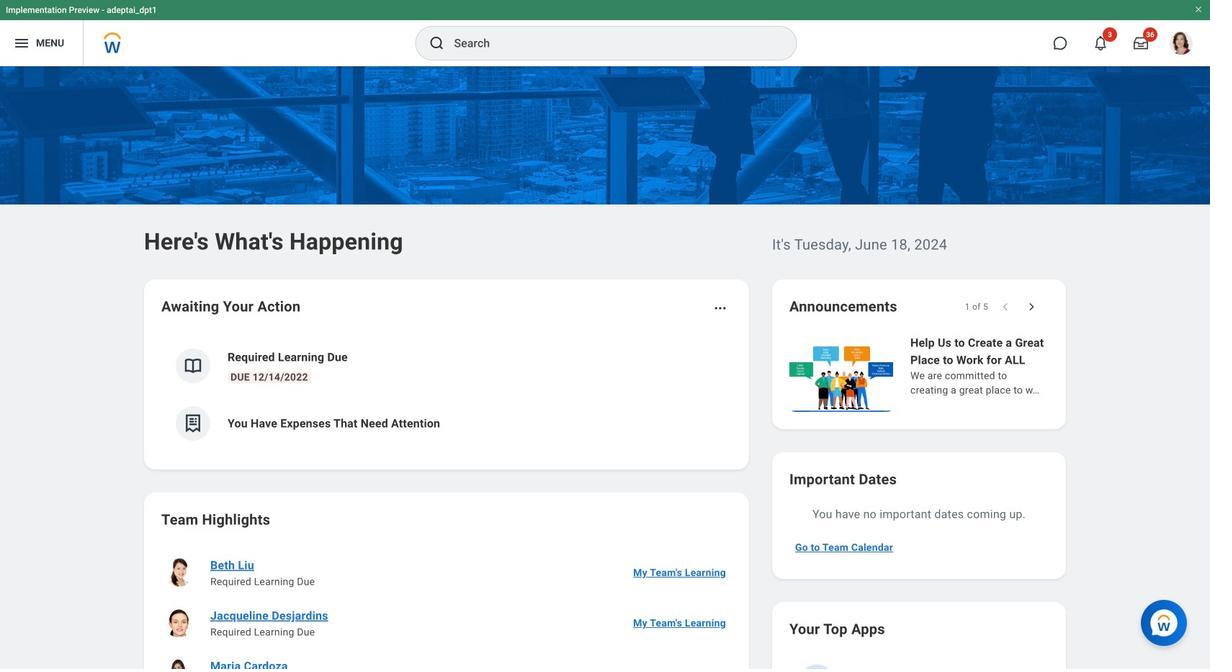 Task type: locate. For each thing, give the bounding box(es) containing it.
chevron right small image
[[1024, 300, 1039, 314]]

banner
[[0, 0, 1210, 66]]

0 vertical spatial list
[[161, 337, 732, 452]]

related actions image
[[713, 301, 728, 316]]

inbox large image
[[1134, 36, 1148, 50]]

list
[[161, 337, 732, 452], [161, 548, 732, 669]]

1 vertical spatial list
[[161, 548, 732, 669]]

status
[[965, 301, 988, 313]]

dashboard expenses image
[[182, 413, 204, 434]]

main content
[[0, 66, 1210, 669]]

search image
[[428, 35, 446, 52]]

Search Workday  search field
[[454, 27, 767, 59]]



Task type: vqa. For each thing, say whether or not it's contained in the screenshot.
Payroll
no



Task type: describe. For each thing, give the bounding box(es) containing it.
justify image
[[13, 35, 30, 52]]

book open image
[[182, 355, 204, 377]]

profile logan mcneil image
[[1170, 32, 1193, 58]]

1 list from the top
[[161, 337, 732, 452]]

close environment banner image
[[1194, 5, 1203, 14]]

2 list from the top
[[161, 548, 732, 669]]

notifications large image
[[1094, 36, 1108, 50]]

chevron left small image
[[998, 300, 1013, 314]]



